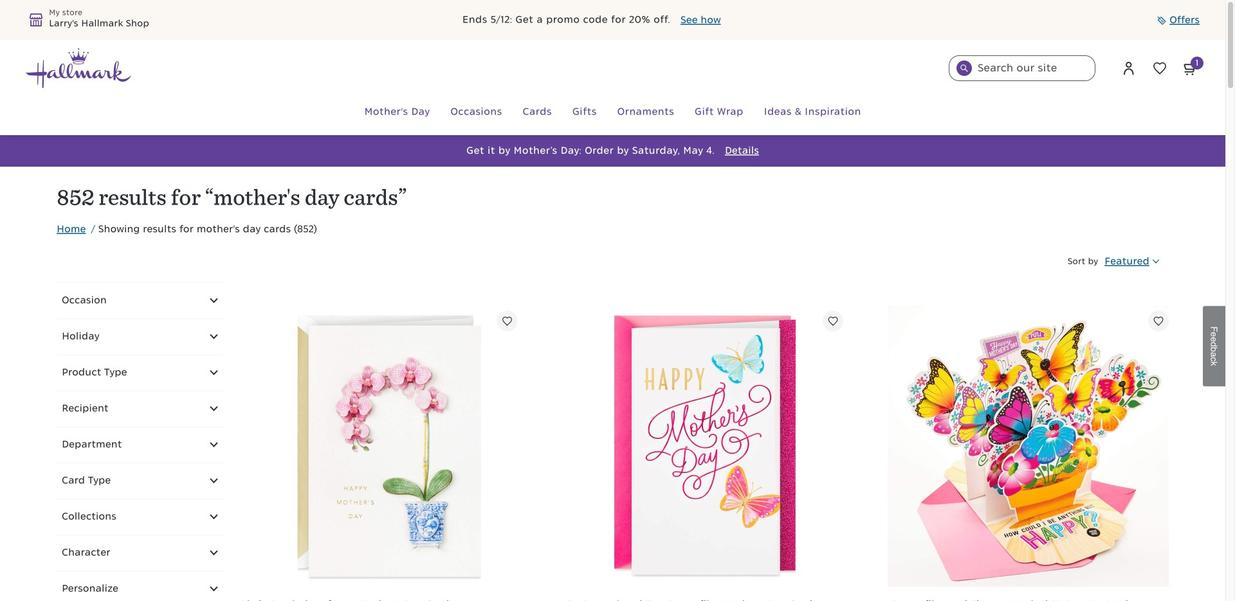 Task type: describe. For each thing, give the bounding box(es) containing it.
butterflies and flowers musical 3d pop-up mother's day card for mom image
[[888, 306, 1170, 587]]

so appreciated two butterflies mother's day card image
[[562, 306, 844, 587]]

my account dropdown menu image
[[1122, 61, 1137, 76]]

little reminder of love mother's day card image
[[236, 306, 518, 587]]



Task type: locate. For each thing, give the bounding box(es) containing it.
hallmark logo image
[[26, 48, 131, 88]]

main menu. menu bar
[[26, 89, 1201, 135]]

None search field
[[949, 55, 1096, 81]]

search image
[[961, 64, 969, 72]]

status
[[57, 182, 1170, 210]]

Search search field
[[949, 55, 1096, 81]]



Task type: vqa. For each thing, say whether or not it's contained in the screenshot.
Next Slide image
no



